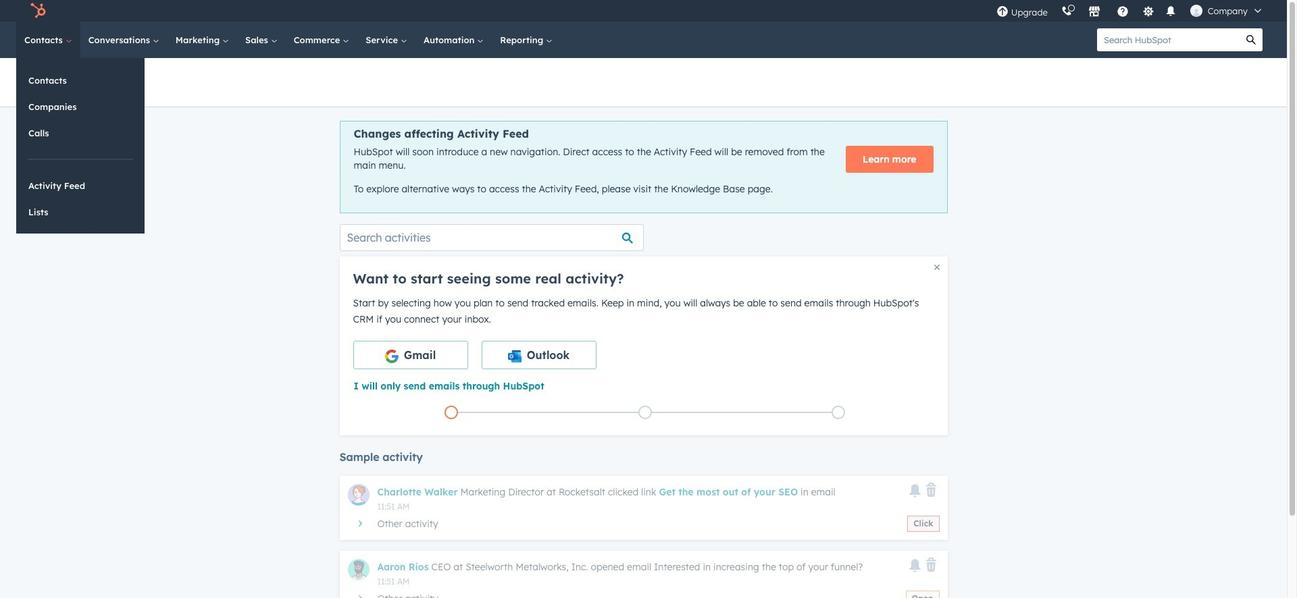 Task type: vqa. For each thing, say whether or not it's contained in the screenshot.
The "Contacts" Menu on the top left of the page
yes



Task type: describe. For each thing, give the bounding box(es) containing it.
onboarding.steps.finalstep.title image
[[835, 410, 842, 417]]

Search activities search field
[[339, 224, 644, 251]]

marketplaces image
[[1088, 6, 1100, 18]]

Search HubSpot search field
[[1097, 28, 1240, 51]]

contacts menu
[[16, 58, 145, 234]]

jacob simon image
[[1190, 5, 1202, 17]]



Task type: locate. For each thing, give the bounding box(es) containing it.
menu
[[990, 0, 1271, 22]]

onboarding.steps.sendtrackedemailingmail.title image
[[642, 410, 648, 417]]

list
[[354, 403, 935, 422]]

close image
[[934, 265, 939, 270]]

None checkbox
[[353, 341, 468, 369], [481, 341, 596, 369], [353, 341, 468, 369], [481, 341, 596, 369]]



